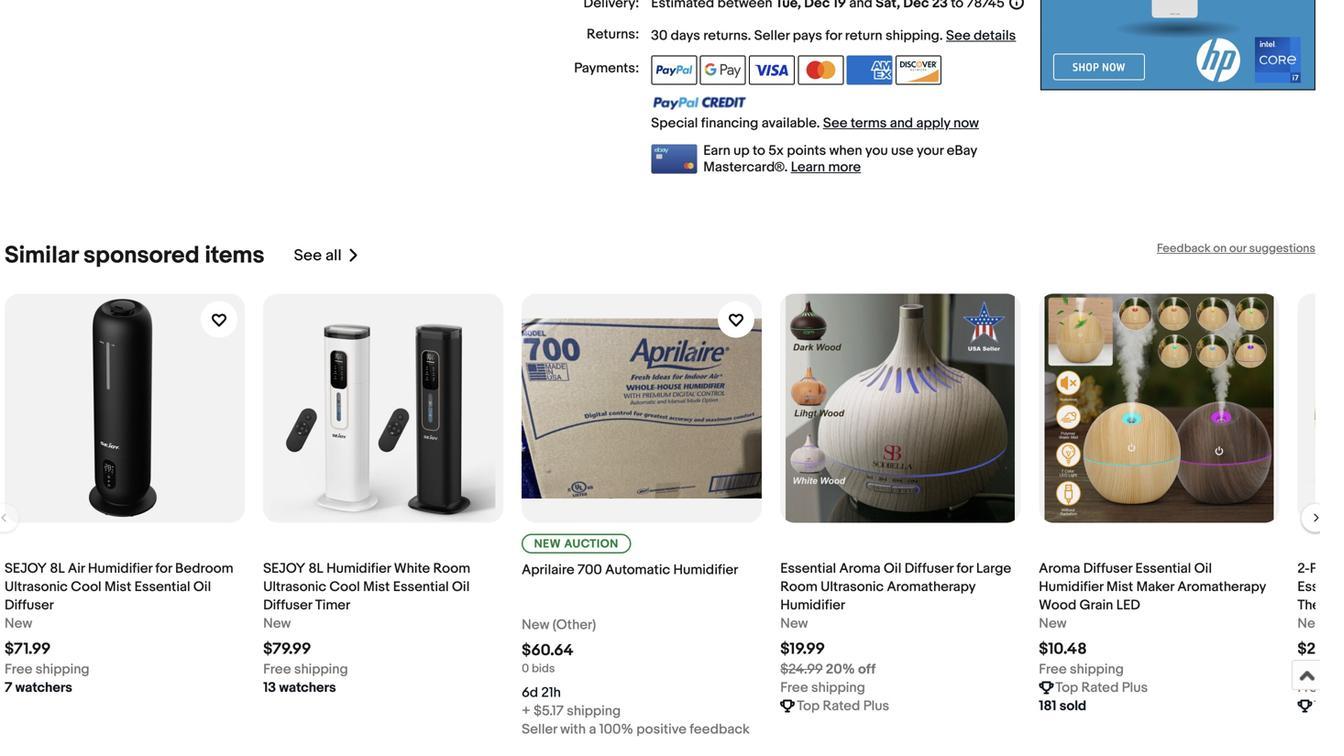 Task type: vqa. For each thing, say whether or not it's contained in the screenshot.
Top inside text field
yes



Task type: locate. For each thing, give the bounding box(es) containing it.
ultrasonic up the $71.99 text field on the bottom
[[5, 579, 68, 596]]

1 horizontal spatial sejoy
[[263, 561, 306, 578]]

top rated plus for right top rated plus "text field"
[[1056, 680, 1149, 697]]

top
[[1056, 680, 1079, 697], [797, 699, 820, 715]]

1 aroma from the left
[[840, 561, 881, 578]]

New text field
[[5, 615, 32, 633], [263, 615, 291, 633], [1040, 615, 1067, 633]]

Free shipping text field
[[263, 661, 348, 679], [1040, 661, 1125, 679], [781, 679, 866, 698]]

diffuser inside sejoy 8l air humidifier for bedroom ultrasonic cool mist essential oil diffuser new $71.99 free shipping 7 watchers
[[5, 598, 54, 614]]

new inside new (other) $60.64 0 bids 6d 21h + $5.17 shipping seller with a 100% positive feedback
[[522, 617, 550, 634]]

free shipping text field down $79.99
[[263, 661, 348, 679]]

diffuser up the grain
[[1084, 561, 1133, 578]]

sejoy inside the sejoy 8l humidifier white room ultrasonic cool mist essential oil diffuser timer new $79.99 free shipping 13 watchers
[[263, 561, 306, 578]]

0 vertical spatial room
[[433, 561, 471, 578]]

new text field for $22
[[1298, 615, 1321, 633]]

discover image
[[896, 56, 942, 85]]

with
[[561, 722, 586, 739]]

2 horizontal spatial new text field
[[1040, 615, 1067, 633]]

sejoy left air
[[5, 561, 47, 578]]

top rated plus down 20%
[[797, 699, 890, 715]]

cool up timer
[[330, 579, 360, 596]]

None text field
[[1315, 698, 1321, 716]]

humidifier inside the sejoy 8l humidifier white room ultrasonic cool mist essential oil diffuser timer new $79.99 free shipping 13 watchers
[[327, 561, 391, 578]]

top down $24.99
[[797, 699, 820, 715]]

$10.48 text field
[[1040, 640, 1088, 660]]

1 horizontal spatial new text field
[[263, 615, 291, 633]]

essential down bedroom
[[135, 579, 190, 596]]

sejoy right bedroom
[[263, 561, 306, 578]]

feedback on our suggestions link
[[1158, 242, 1316, 256]]

2 horizontal spatial see
[[947, 28, 971, 44]]

0 bids text field
[[522, 662, 555, 677]]

top rated plus for leftmost top rated plus "text field"
[[797, 699, 890, 715]]

special financing available. see terms and apply now
[[652, 115, 980, 132]]

2 8l from the left
[[309, 561, 324, 578]]

essential up maker in the right bottom of the page
[[1136, 561, 1192, 578]]

room
[[433, 561, 471, 578], [781, 579, 818, 596]]

special
[[652, 115, 698, 132]]

sejoy
[[5, 561, 47, 578], [263, 561, 306, 578]]

bids
[[532, 662, 555, 677]]

new up $60.64 text field on the left of page
[[522, 617, 550, 634]]

0 horizontal spatial sejoy
[[5, 561, 47, 578]]

diffuser inside essential aroma oil diffuser for large room ultrasonic aromatherapy humidifier new $19.99 $24.99 20% off free shipping
[[905, 561, 954, 578]]

Free text field
[[1298, 679, 1321, 698]]

0 vertical spatial top
[[1056, 680, 1079, 697]]

for inside essential aroma oil diffuser for large room ultrasonic aromatherapy humidifier new $19.99 $24.99 20% off free shipping
[[957, 561, 974, 578]]

new text field up the $22
[[1298, 615, 1321, 633]]

new inside sejoy 8l air humidifier for bedroom ultrasonic cool mist essential oil diffuser new $71.99 free shipping 7 watchers
[[5, 616, 32, 633]]

1 horizontal spatial watchers
[[279, 680, 336, 697]]

to
[[753, 143, 766, 159]]

our
[[1230, 242, 1247, 256]]

ultrasonic up timer
[[263, 579, 327, 596]]

new up $79.99 text box
[[263, 616, 291, 633]]

2 horizontal spatial free shipping text field
[[1040, 661, 1125, 679]]

0 horizontal spatial for
[[156, 561, 172, 578]]

0 horizontal spatial top rated plus
[[797, 699, 890, 715]]

3 ultrasonic from the left
[[821, 579, 884, 596]]

2 horizontal spatial for
[[957, 561, 974, 578]]

2 watchers from the left
[[279, 680, 336, 697]]

3 mist from the left
[[1107, 579, 1134, 596]]

watchers inside sejoy 8l air humidifier for bedroom ultrasonic cool mist essential oil diffuser new $71.99 free shipping 7 watchers
[[15, 680, 72, 697]]

shipping down 20%
[[812, 680, 866, 697]]

top rated plus
[[1056, 680, 1149, 697], [797, 699, 890, 715]]

5x
[[769, 143, 784, 159]]

1 horizontal spatial aromatherapy
[[1178, 579, 1267, 596]]

1 horizontal spatial .
[[940, 28, 944, 44]]

top rated plus up sold
[[1056, 680, 1149, 697]]

6d 21h text field
[[522, 684, 561, 703]]

2 horizontal spatial mist
[[1107, 579, 1134, 596]]

20%
[[826, 662, 856, 678]]

new auction
[[534, 538, 619, 552]]

sponsored
[[84, 242, 200, 270]]

room up $19.99
[[781, 579, 818, 596]]

1 horizontal spatial aroma
[[1040, 561, 1081, 578]]

off
[[859, 662, 876, 678]]

return
[[846, 28, 883, 44]]

Top Rated Plus text field
[[1056, 679, 1149, 698], [797, 698, 890, 716]]

plus
[[1123, 680, 1149, 697], [864, 699, 890, 715]]

free inside sejoy 8l air humidifier for bedroom ultrasonic cool mist essential oil diffuser new $71.99 free shipping 7 watchers
[[5, 662, 32, 678]]

new text field up $19.99 text box
[[781, 615, 809, 633]]

1 horizontal spatial cool
[[330, 579, 360, 596]]

earn
[[704, 143, 731, 159]]

2 new text field from the left
[[1298, 615, 1321, 633]]

0 horizontal spatial free shipping text field
[[263, 661, 348, 679]]

see left details
[[947, 28, 971, 44]]

humidifier right air
[[88, 561, 152, 578]]

1 vertical spatial seller
[[522, 722, 558, 739]]

mist inside the sejoy 8l humidifier white room ultrasonic cool mist essential oil diffuser timer new $79.99 free shipping 13 watchers
[[363, 579, 390, 596]]

1 ultrasonic from the left
[[5, 579, 68, 596]]

1 horizontal spatial top
[[1056, 680, 1079, 697]]

8l up timer
[[309, 561, 324, 578]]

aromatherapy
[[887, 579, 976, 596], [1178, 579, 1267, 596]]

diffuser up $79.99 text box
[[263, 598, 312, 614]]

new
[[534, 538, 562, 552]]

earn up to 5x points when you use your ebay mastercard®.
[[704, 143, 978, 176]]

8l inside sejoy 8l air humidifier for bedroom ultrasonic cool mist essential oil diffuser new $71.99 free shipping 7 watchers
[[50, 561, 65, 578]]

top up 181 sold
[[1056, 680, 1079, 697]]

0 horizontal spatial rated
[[823, 699, 861, 715]]

diffuser
[[905, 561, 954, 578], [1084, 561, 1133, 578], [5, 598, 54, 614], [263, 598, 312, 614]]

plus down aroma diffuser essential oil humidifier mist maker aromatherapy wood grain led new $10.48 free shipping
[[1123, 680, 1149, 697]]

humidifier inside essential aroma oil diffuser for large room ultrasonic aromatherapy humidifier new $19.99 $24.99 20% off free shipping
[[781, 598, 846, 614]]

$22
[[1298, 640, 1321, 660]]

new down wood
[[1040, 616, 1067, 633]]

1 horizontal spatial top rated plus text field
[[1056, 679, 1149, 698]]

new (other) $60.64 0 bids 6d 21h + $5.17 shipping seller with a 100% positive feedback
[[522, 617, 750, 739]]

oil inside the sejoy 8l humidifier white room ultrasonic cool mist essential oil diffuser timer new $79.99 free shipping 13 watchers
[[452, 579, 470, 596]]

0 horizontal spatial plus
[[864, 699, 890, 715]]

rated down 20%
[[823, 699, 861, 715]]

new up $19.99 text box
[[781, 616, 809, 633]]

2 sejoy from the left
[[263, 561, 306, 578]]

for left 'large'
[[957, 561, 974, 578]]

terms
[[851, 115, 887, 132]]

for for diffuser
[[156, 561, 172, 578]]

oil inside essential aroma oil diffuser for large room ultrasonic aromatherapy humidifier new $19.99 $24.99 20% off free shipping
[[884, 561, 902, 578]]

payments:
[[575, 60, 640, 77]]

2 aromatherapy from the left
[[1178, 579, 1267, 596]]

essential inside sejoy 8l air humidifier for bedroom ultrasonic cool mist essential oil diffuser new $71.99 free shipping 7 watchers
[[135, 579, 190, 596]]

essential up $19.99
[[781, 561, 837, 578]]

new inside essential aroma oil diffuser for large room ultrasonic aromatherapy humidifier new $19.99 $24.99 20% off free shipping
[[781, 616, 809, 633]]

8l for $71.99
[[50, 561, 65, 578]]

0 horizontal spatial see
[[294, 246, 322, 266]]

humidifier
[[88, 561, 152, 578], [327, 561, 391, 578], [674, 562, 739, 579], [1040, 579, 1104, 596], [781, 598, 846, 614]]

watchers inside the sejoy 8l humidifier white room ultrasonic cool mist essential oil diffuser timer new $79.99 free shipping 13 watchers
[[279, 680, 336, 697]]

seller up visa "image"
[[755, 28, 790, 44]]

0 horizontal spatial .
[[748, 28, 752, 44]]

new text field up the $71.99 text field on the bottom
[[5, 615, 32, 633]]

0 horizontal spatial cool
[[71, 579, 102, 596]]

$60.64 text field
[[522, 642, 574, 661]]

1 cool from the left
[[71, 579, 102, 596]]

oil inside sejoy 8l air humidifier for bedroom ultrasonic cool mist essential oil diffuser new $71.99 free shipping 7 watchers
[[193, 579, 211, 596]]

. left see details 'link'
[[940, 28, 944, 44]]

1 vertical spatial see
[[824, 115, 848, 132]]

oil inside aroma diffuser essential oil humidifier mist maker aromatherapy wood grain led new $10.48 free shipping
[[1195, 561, 1213, 578]]

rated up sold
[[1082, 680, 1120, 697]]

2 mist from the left
[[363, 579, 390, 596]]

1 aromatherapy from the left
[[887, 579, 976, 596]]

0 horizontal spatial seller
[[522, 722, 558, 739]]

free down $24.99
[[781, 680, 809, 697]]

0 vertical spatial plus
[[1123, 680, 1149, 697]]

1 . from the left
[[748, 28, 752, 44]]

0 horizontal spatial room
[[433, 561, 471, 578]]

returns
[[704, 28, 748, 44]]

1 sejoy from the left
[[5, 561, 47, 578]]

shipping up 7 watchers text box
[[36, 662, 90, 678]]

13
[[263, 680, 276, 697]]

plus for leftmost top rated plus "text field"
[[864, 699, 890, 715]]

free up 7
[[5, 662, 32, 678]]

0 horizontal spatial watchers
[[15, 680, 72, 697]]

new
[[5, 616, 32, 633], [263, 616, 291, 633], [781, 616, 809, 633], [1040, 616, 1067, 633], [1298, 616, 1321, 633], [522, 617, 550, 634]]

2-pa new $22 $24 free
[[1298, 561, 1321, 697]]

.
[[748, 28, 752, 44], [940, 28, 944, 44]]

cool down air
[[71, 579, 102, 596]]

humidifier up wood
[[1040, 579, 1104, 596]]

1 8l from the left
[[50, 561, 65, 578]]

1 horizontal spatial plus
[[1123, 680, 1149, 697]]

watchers right 13
[[279, 680, 336, 697]]

for right the pays
[[826, 28, 843, 44]]

humidifier inside aroma diffuser essential oil humidifier mist maker aromatherapy wood grain led new $10.48 free shipping
[[1040, 579, 1104, 596]]

0 horizontal spatial 8l
[[50, 561, 65, 578]]

2 cool from the left
[[330, 579, 360, 596]]

pays
[[793, 28, 823, 44]]

maker
[[1137, 579, 1175, 596]]

when
[[830, 143, 863, 159]]

diffuser inside aroma diffuser essential oil humidifier mist maker aromatherapy wood grain led new $10.48 free shipping
[[1084, 561, 1133, 578]]

0 vertical spatial top rated plus
[[1056, 680, 1149, 697]]

$79.99
[[263, 640, 311, 660]]

ultrasonic
[[5, 579, 68, 596], [263, 579, 327, 596], [821, 579, 884, 596]]

all
[[326, 246, 342, 266]]

2 aroma from the left
[[1040, 561, 1081, 578]]

mist
[[105, 579, 131, 596], [363, 579, 390, 596], [1107, 579, 1134, 596]]

1 new text field from the left
[[781, 615, 809, 633]]

learn
[[791, 159, 826, 176]]

for
[[826, 28, 843, 44], [156, 561, 172, 578], [957, 561, 974, 578]]

1 horizontal spatial mist
[[363, 579, 390, 596]]

for left bedroom
[[156, 561, 172, 578]]

a
[[589, 722, 597, 739]]

air
[[68, 561, 85, 578]]

shipping inside new (other) $60.64 0 bids 6d 21h + $5.17 shipping seller with a 100% positive feedback
[[567, 704, 621, 720]]

sejoy 8l air humidifier for bedroom ultrasonic cool mist essential oil diffuser new $71.99 free shipping 7 watchers
[[5, 561, 234, 697]]

1 watchers from the left
[[15, 680, 72, 697]]

2 vertical spatial see
[[294, 246, 322, 266]]

see left all
[[294, 246, 322, 266]]

mastercard®.
[[704, 159, 788, 176]]

top rated plus text field up sold
[[1056, 679, 1149, 698]]

2 horizontal spatial ultrasonic
[[821, 579, 884, 596]]

0 horizontal spatial aroma
[[840, 561, 881, 578]]

on
[[1214, 242, 1228, 256]]

shipping
[[886, 28, 940, 44], [36, 662, 90, 678], [294, 662, 348, 678], [1071, 662, 1125, 678], [812, 680, 866, 697], [567, 704, 621, 720]]

advertisement region
[[1041, 0, 1316, 90]]

essential aroma oil diffuser for large room ultrasonic aromatherapy humidifier new $19.99 $24.99 20% off free shipping
[[781, 561, 1012, 697]]

plus down off
[[864, 699, 890, 715]]

0 vertical spatial rated
[[1082, 680, 1120, 697]]

. up visa "image"
[[748, 28, 752, 44]]

essential
[[781, 561, 837, 578], [1136, 561, 1192, 578], [135, 579, 190, 596], [393, 579, 449, 596]]

$24.99
[[781, 662, 823, 678]]

apply
[[917, 115, 951, 132]]

1 horizontal spatial room
[[781, 579, 818, 596]]

2 new text field from the left
[[263, 615, 291, 633]]

sejoy inside sejoy 8l air humidifier for bedroom ultrasonic cool mist essential oil diffuser new $71.99 free shipping 7 watchers
[[5, 561, 47, 578]]

items
[[205, 242, 265, 270]]

humidifier up $19.99 text box
[[781, 598, 846, 614]]

new up the $22
[[1298, 616, 1321, 633]]

aromatherapy inside essential aroma oil diffuser for large room ultrasonic aromatherapy humidifier new $19.99 $24.99 20% off free shipping
[[887, 579, 976, 596]]

1 horizontal spatial 8l
[[309, 561, 324, 578]]

diffuser inside the sejoy 8l humidifier white room ultrasonic cool mist essential oil diffuser timer new $79.99 free shipping 13 watchers
[[263, 598, 312, 614]]

diffuser up $71.99
[[5, 598, 54, 614]]

2 ultrasonic from the left
[[263, 579, 327, 596]]

free inside the sejoy 8l humidifier white room ultrasonic cool mist essential oil diffuser timer new $79.99 free shipping 13 watchers
[[263, 662, 291, 678]]

0 horizontal spatial new text field
[[781, 615, 809, 633]]

oil
[[884, 561, 902, 578], [1195, 561, 1213, 578], [193, 579, 211, 596], [452, 579, 470, 596]]

shipping inside sejoy 8l air humidifier for bedroom ultrasonic cool mist essential oil diffuser new $71.99 free shipping 7 watchers
[[36, 662, 90, 678]]

8l inside the sejoy 8l humidifier white room ultrasonic cool mist essential oil diffuser timer new $79.99 free shipping 13 watchers
[[309, 561, 324, 578]]

1 new text field from the left
[[5, 615, 32, 633]]

diffuser left 'large'
[[905, 561, 954, 578]]

watchers down free shipping text box
[[15, 680, 72, 697]]

aroma diffuser essential oil humidifier mist maker aromatherapy wood grain led new $10.48 free shipping
[[1040, 561, 1267, 678]]

see up 'when'
[[824, 115, 848, 132]]

0 horizontal spatial new text field
[[5, 615, 32, 633]]

shipping up "a"
[[567, 704, 621, 720]]

1 horizontal spatial new text field
[[1298, 615, 1321, 633]]

1 mist from the left
[[105, 579, 131, 596]]

sejoy 8l humidifier white room ultrasonic cool mist essential oil diffuser timer new $79.99 free shipping 13 watchers
[[263, 561, 471, 697]]

1 vertical spatial top rated plus
[[797, 699, 890, 715]]

1 horizontal spatial see
[[824, 115, 848, 132]]

top rated plus text field down 20%
[[797, 698, 890, 716]]

1 vertical spatial room
[[781, 579, 818, 596]]

previous price $24.99 20% off text field
[[781, 661, 876, 679]]

free shipping text field down 20%
[[781, 679, 866, 698]]

1 horizontal spatial top rated plus
[[1056, 680, 1149, 697]]

ultrasonic inside essential aroma oil diffuser for large room ultrasonic aromatherapy humidifier new $19.99 $24.99 20% off free shipping
[[821, 579, 884, 596]]

8l left air
[[50, 561, 65, 578]]

see
[[947, 28, 971, 44], [824, 115, 848, 132], [294, 246, 322, 266]]

ultrasonic up $19.99
[[821, 579, 884, 596]]

new text field down wood
[[1040, 615, 1067, 633]]

New text field
[[781, 615, 809, 633], [1298, 615, 1321, 633]]

shipping inside aroma diffuser essential oil humidifier mist maker aromatherapy wood grain led new $10.48 free shipping
[[1071, 662, 1125, 678]]

for inside sejoy 8l air humidifier for bedroom ultrasonic cool mist essential oil diffuser new $71.99 free shipping 7 watchers
[[156, 561, 172, 578]]

1 horizontal spatial ultrasonic
[[263, 579, 327, 596]]

grain
[[1080, 598, 1114, 614]]

1 vertical spatial plus
[[864, 699, 890, 715]]

0 horizontal spatial ultrasonic
[[5, 579, 68, 596]]

room right the white
[[433, 561, 471, 578]]

1 vertical spatial rated
[[823, 699, 861, 715]]

new text field up $79.99 text box
[[263, 615, 291, 633]]

led
[[1117, 598, 1141, 614]]

0 vertical spatial seller
[[755, 28, 790, 44]]

essential down the white
[[393, 579, 449, 596]]

shipping up "13 watchers" "text field"
[[294, 662, 348, 678]]

free shipping text field down $10.48
[[1040, 661, 1125, 679]]

new up the $71.99 text field on the bottom
[[5, 616, 32, 633]]

humidifier up timer
[[327, 561, 391, 578]]

0 horizontal spatial aromatherapy
[[887, 579, 976, 596]]

shipping down $10.48
[[1071, 662, 1125, 678]]

3 new text field from the left
[[1040, 615, 1067, 633]]

free up 13
[[263, 662, 291, 678]]

aroma
[[840, 561, 881, 578], [1040, 561, 1081, 578]]

0 horizontal spatial top
[[797, 699, 820, 715]]

1 vertical spatial top
[[797, 699, 820, 715]]

seller down $5.17
[[522, 722, 558, 739]]

0 horizontal spatial mist
[[105, 579, 131, 596]]

paypal credit image
[[652, 96, 747, 110]]

8l
[[50, 561, 65, 578], [309, 561, 324, 578]]

ultrasonic inside the sejoy 8l humidifier white room ultrasonic cool mist essential oil diffuser timer new $79.99 free shipping 13 watchers
[[263, 579, 327, 596]]

1 horizontal spatial seller
[[755, 28, 790, 44]]

13 watchers text field
[[263, 679, 336, 698]]

similar
[[5, 242, 78, 270]]

free down $10.48 text box at the bottom
[[1040, 662, 1068, 678]]



Task type: describe. For each thing, give the bounding box(es) containing it.
aroma inside aroma diffuser essential oil humidifier mist maker aromatherapy wood grain led new $10.48 free shipping
[[1040, 561, 1081, 578]]

7
[[5, 680, 12, 697]]

30
[[652, 28, 668, 44]]

181 sold text field
[[1040, 698, 1087, 716]]

free shipping text field for $79.99
[[263, 661, 348, 679]]

ebay
[[947, 143, 978, 159]]

new text field for $19.99
[[781, 615, 809, 633]]

shipping inside essential aroma oil diffuser for large room ultrasonic aromatherapy humidifier new $19.99 $24.99 20% off free shipping
[[812, 680, 866, 697]]

+
[[522, 704, 531, 720]]

similar sponsored items
[[5, 242, 265, 270]]

white
[[394, 561, 430, 578]]

1 horizontal spatial rated
[[1082, 680, 1120, 697]]

top for right top rated plus "text field"
[[1056, 680, 1079, 697]]

details
[[974, 28, 1017, 44]]

cool inside the sejoy 8l humidifier white room ultrasonic cool mist essential oil diffuser timer new $79.99 free shipping 13 watchers
[[330, 579, 360, 596]]

new inside aroma diffuser essential oil humidifier mist maker aromatherapy wood grain led new $10.48 free shipping
[[1040, 616, 1067, 633]]

$22 text field
[[1298, 640, 1321, 660]]

your
[[917, 143, 944, 159]]

room inside the sejoy 8l humidifier white room ultrasonic cool mist essential oil diffuser timer new $79.99 free shipping 13 watchers
[[433, 561, 471, 578]]

up
[[734, 143, 750, 159]]

0
[[522, 662, 529, 677]]

1 horizontal spatial for
[[826, 28, 843, 44]]

you
[[866, 143, 889, 159]]

$79.99 text field
[[263, 640, 311, 660]]

new inside the sejoy 8l humidifier white room ultrasonic cool mist essential oil diffuser timer new $79.99 free shipping 13 watchers
[[263, 616, 291, 633]]

mist inside sejoy 8l air humidifier for bedroom ultrasonic cool mist essential oil diffuser new $71.99 free shipping 7 watchers
[[105, 579, 131, 596]]

ultrasonic inside sejoy 8l air humidifier for bedroom ultrasonic cool mist essential oil diffuser new $71.99 free shipping 7 watchers
[[5, 579, 68, 596]]

suggestions
[[1250, 242, 1316, 256]]

2-
[[1298, 561, 1311, 578]]

watchers for $71.99
[[15, 680, 72, 697]]

free inside aroma diffuser essential oil humidifier mist maker aromatherapy wood grain led new $10.48 free shipping
[[1040, 662, 1068, 678]]

181 sold
[[1040, 699, 1087, 715]]

pa
[[1311, 561, 1321, 578]]

Seller with a 100% positive feedback text field
[[522, 721, 750, 739]]

bedroom
[[175, 561, 234, 578]]

7 watchers text field
[[5, 679, 72, 698]]

google pay image
[[701, 56, 746, 85]]

paypal image
[[652, 56, 697, 85]]

free shipping text field for $10.48
[[1040, 661, 1125, 679]]

essential inside the sejoy 8l humidifier white room ultrasonic cool mist essential oil diffuser timer new $79.99 free shipping 13 watchers
[[393, 579, 449, 596]]

financing
[[702, 115, 759, 132]]

0 horizontal spatial top rated plus text field
[[797, 698, 890, 716]]

free inside essential aroma oil diffuser for large room ultrasonic aromatherapy humidifier new $19.99 $24.99 20% off free shipping
[[781, 680, 809, 697]]

$5.17
[[534, 704, 564, 720]]

essential inside essential aroma oil diffuser for large room ultrasonic aromatherapy humidifier new $19.99 $24.99 20% off free shipping
[[781, 561, 837, 578]]

plus for right top rated plus "text field"
[[1123, 680, 1149, 697]]

feedback
[[690, 722, 750, 739]]

learn more
[[791, 159, 861, 176]]

shipping up discover image
[[886, 28, 940, 44]]

+ $5.17 shipping text field
[[522, 703, 621, 721]]

automatic
[[606, 562, 671, 579]]

see details link
[[947, 28, 1017, 44]]

shipping inside the sejoy 8l humidifier white room ultrasonic cool mist essential oil diffuser timer new $79.99 free shipping 13 watchers
[[294, 662, 348, 678]]

aroma inside essential aroma oil diffuser for large room ultrasonic aromatherapy humidifier new $19.99 $24.99 20% off free shipping
[[840, 561, 881, 578]]

2 . from the left
[[940, 28, 944, 44]]

now
[[954, 115, 980, 132]]

sejoy for $79.99
[[263, 561, 306, 578]]

american express image
[[847, 56, 893, 85]]

30 days returns . seller pays for return shipping . see details
[[652, 28, 1017, 44]]

previous price $24.95 10% off text field
[[1298, 661, 1321, 679]]

New (Other) text field
[[522, 616, 596, 635]]

ebay mastercard image
[[652, 145, 697, 174]]

use
[[892, 143, 914, 159]]

learn more link
[[791, 159, 861, 176]]

for for $19.99
[[957, 561, 974, 578]]

auction
[[565, 538, 619, 552]]

watchers for $79.99
[[279, 680, 336, 697]]

see all
[[294, 246, 342, 266]]

$19.99
[[781, 640, 826, 660]]

days
[[671, 28, 701, 44]]

aprilaire
[[522, 562, 575, 579]]

$10.48
[[1040, 640, 1088, 660]]

sold
[[1060, 699, 1087, 715]]

cool inside sejoy 8l air humidifier for bedroom ultrasonic cool mist essential oil diffuser new $71.99 free shipping 7 watchers
[[71, 579, 102, 596]]

seller inside new (other) $60.64 0 bids 6d 21h + $5.17 shipping seller with a 100% positive feedback
[[522, 722, 558, 739]]

$71.99 text field
[[5, 640, 51, 660]]

see all link
[[294, 242, 360, 270]]

new text field for $79.99
[[263, 615, 291, 633]]

aprilaire 700 automatic humidifier
[[522, 562, 739, 579]]

room inside essential aroma oil diffuser for large room ultrasonic aromatherapy humidifier new $19.99 $24.99 20% off free shipping
[[781, 579, 818, 596]]

mist inside aroma diffuser essential oil humidifier mist maker aromatherapy wood grain led new $10.48 free shipping
[[1107, 579, 1134, 596]]

visa image
[[749, 56, 795, 85]]

See all text field
[[294, 246, 342, 266]]

positive
[[637, 722, 687, 739]]

large
[[977, 561, 1012, 578]]

1 horizontal spatial free shipping text field
[[781, 679, 866, 698]]

0 vertical spatial see
[[947, 28, 971, 44]]

returns:
[[587, 26, 640, 43]]

6d
[[522, 685, 539, 702]]

free down previous price $24.95 10% off text box
[[1298, 680, 1321, 697]]

700
[[578, 562, 602, 579]]

Free shipping text field
[[5, 661, 90, 679]]

sejoy for $71.99
[[5, 561, 47, 578]]

$71.99
[[5, 640, 51, 660]]

aromatherapy inside aroma diffuser essential oil humidifier mist maker aromatherapy wood grain led new $10.48 free shipping
[[1178, 579, 1267, 596]]

humidifier right automatic
[[674, 562, 739, 579]]

points
[[787, 143, 827, 159]]

top for leftmost top rated plus "text field"
[[797, 699, 820, 715]]

181
[[1040, 699, 1057, 715]]

master card image
[[798, 56, 844, 85]]

feedback
[[1158, 242, 1211, 256]]

100%
[[600, 722, 634, 739]]

available.
[[762, 115, 821, 132]]

timer
[[315, 598, 351, 614]]

and
[[891, 115, 914, 132]]

(other)
[[553, 617, 596, 634]]

21h
[[542, 685, 561, 702]]

more
[[829, 159, 861, 176]]

wood
[[1040, 598, 1077, 614]]

$60.64
[[522, 642, 574, 661]]

feedback on our suggestions
[[1158, 242, 1316, 256]]

humidifier inside sejoy 8l air humidifier for bedroom ultrasonic cool mist essential oil diffuser new $71.99 free shipping 7 watchers
[[88, 561, 152, 578]]

essential inside aroma diffuser essential oil humidifier mist maker aromatherapy wood grain led new $10.48 free shipping
[[1136, 561, 1192, 578]]

$24
[[1298, 662, 1321, 678]]

8l for $79.99
[[309, 561, 324, 578]]

see terms and apply now link
[[824, 115, 980, 132]]

new text field for $71.99
[[5, 615, 32, 633]]

$19.99 text field
[[781, 640, 826, 660]]



